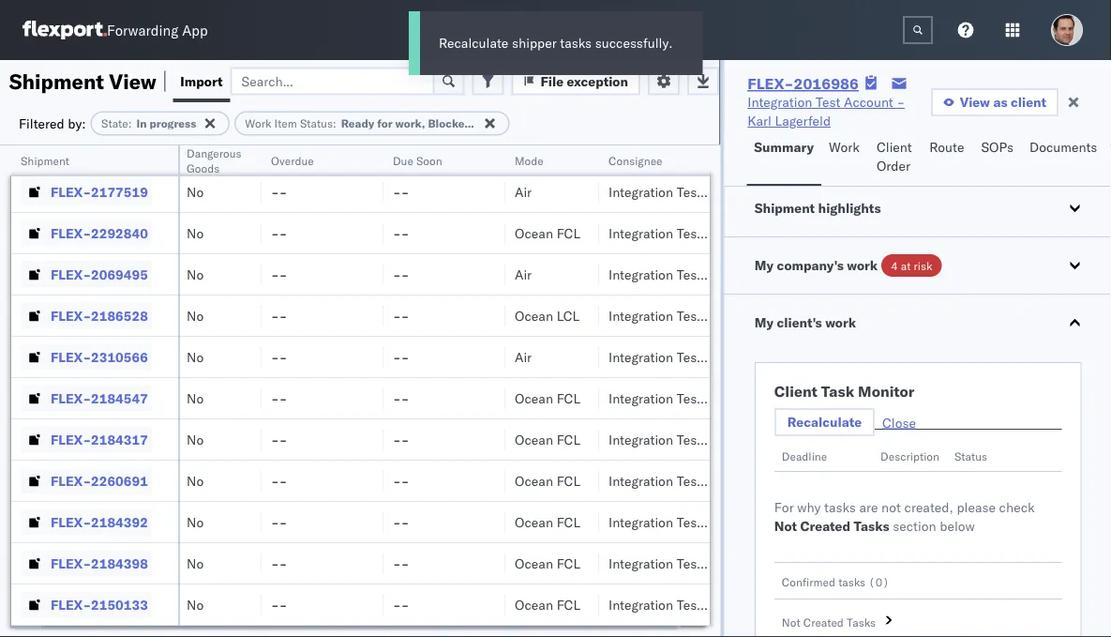 Task type: vqa. For each thing, say whether or not it's contained in the screenshot.


Task type: locate. For each thing, give the bounding box(es) containing it.
tasks left are on the right of the page
[[824, 499, 856, 516]]

consignee button
[[599, 149, 703, 168]]

1 horizontal spatial integration
[[748, 94, 813, 110]]

1 horizontal spatial :
[[333, 116, 337, 130]]

ocean for 2150133
[[515, 596, 554, 613]]

resize handle column header for mode
[[577, 145, 599, 637]]

2260691
[[91, 472, 148, 489]]

created down why
[[800, 518, 851, 534]]

4
[[891, 258, 898, 273]]

flex- down flex-2177519 'button'
[[51, 225, 91, 241]]

4 ocean fcl from the top
[[515, 431, 581, 447]]

2 : from the left
[[333, 116, 337, 130]]

flex-2177375
[[51, 142, 148, 159]]

no for flex-2069495
[[187, 266, 204, 282]]

1 vertical spatial client
[[774, 382, 817, 401]]

integration for integration test account - karl lagerfeld
[[748, 94, 813, 110]]

6 resize handle column header from the left
[[699, 145, 721, 637]]

shipment down 'summary' button
[[755, 200, 815, 216]]

air up ocean lcl
[[515, 266, 532, 282]]

7 ocean fcl from the top
[[515, 555, 581, 571]]

3 no from the top
[[187, 225, 204, 241]]

: left ready
[[333, 116, 337, 130]]

recalculate button
[[774, 408, 875, 436]]

view left as in the top of the page
[[960, 94, 991, 110]]

shipment down filtered
[[21, 153, 69, 167]]

6 no from the top
[[187, 349, 204, 365]]

6 ocean fcl from the top
[[515, 514, 581, 530]]

recalculate for recalculate
[[787, 414, 862, 430]]

no for flex-2310566
[[187, 349, 204, 365]]

air for 2310566
[[515, 349, 532, 365]]

0 vertical spatial air
[[515, 183, 532, 200]]

recalculate shipper tasks successfully.
[[443, 35, 678, 51]]

2184547
[[91, 390, 148, 406]]

fcl for flex-2184392
[[557, 514, 581, 530]]

my left client's
[[755, 314, 774, 331]]

shipment inside button
[[755, 200, 815, 216]]

work inside button
[[825, 314, 856, 331]]

work button
[[822, 130, 870, 186]]

0 horizontal spatial client
[[774, 382, 817, 401]]

1 vertical spatial work
[[829, 139, 860, 155]]

6 ocean from the top
[[515, 472, 554, 489]]

9 no from the top
[[187, 472, 204, 489]]

sops button
[[974, 130, 1023, 186]]

test
[[816, 94, 841, 110], [677, 596, 702, 613]]

1 horizontal spatial view
[[960, 94, 991, 110]]

1 ocean fcl from the top
[[515, 142, 581, 159]]

0 vertical spatial tasks
[[565, 35, 596, 51]]

status up please
[[955, 449, 988, 463]]

1 in from the left
[[136, 116, 147, 130]]

1 vertical spatial tasks
[[824, 499, 856, 516]]

1 vertical spatial tasks
[[847, 615, 876, 629]]

0 vertical spatial not
[[774, 518, 797, 534]]

no for flex-2177519
[[187, 183, 204, 200]]

0 vertical spatial created
[[800, 518, 851, 534]]

resize handle column header for dangerous goods
[[239, 145, 262, 637]]

not down 'ag'
[[782, 615, 800, 629]]

air down ocean lcl
[[515, 349, 532, 365]]

tasks left (
[[838, 575, 866, 589]]

6 fcl from the top
[[557, 514, 581, 530]]

2 vertical spatial air
[[515, 349, 532, 365]]

recalculate inside button
[[787, 414, 862, 430]]

flex- down flex-2292840 'button'
[[51, 266, 91, 282]]

1 vertical spatial test
[[677, 596, 702, 613]]

10 no from the top
[[187, 514, 204, 530]]

flex- up karl
[[748, 74, 794, 93]]

recalculate down task
[[787, 414, 862, 430]]

0 horizontal spatial recalculate
[[443, 35, 513, 51]]

ocean for 2292840
[[515, 225, 554, 241]]

summary
[[755, 139, 814, 155]]

flex- down flex-2310566 button
[[51, 390, 91, 406]]

ocean for 2184317
[[515, 431, 554, 447]]

1 fcl from the top
[[557, 142, 581, 159]]

shipment button
[[11, 149, 159, 168]]

8 ocean from the top
[[515, 555, 554, 571]]

0 vertical spatial tasks
[[854, 518, 889, 534]]

close button
[[882, 414, 916, 430]]

0 vertical spatial status
[[300, 116, 333, 130]]

deadline
[[782, 449, 827, 463]]

fcl for flex-2184547
[[557, 390, 581, 406]]

0 horizontal spatial view
[[109, 68, 157, 94]]

due
[[393, 153, 414, 167]]

0 vertical spatial work
[[847, 257, 878, 273]]

for why tasks are not created, please check not created tasks section below
[[774, 499, 1035, 534]]

9 ocean from the top
[[515, 596, 554, 613]]

company's
[[777, 257, 844, 273]]

1 horizontal spatial progress
[[491, 116, 538, 130]]

please
[[957, 499, 996, 516]]

flex-2184547
[[51, 390, 148, 406]]

1 resize handle column header from the left
[[156, 145, 178, 637]]

in right the state
[[136, 116, 147, 130]]

created down 'ag'
[[803, 615, 844, 629]]

flex- down "flex-2260691" button
[[51, 514, 91, 530]]

account down 2016986
[[844, 94, 894, 110]]

ocean fcl for 2292840
[[515, 225, 581, 241]]

flex- down flex-2184317 button
[[51, 472, 91, 489]]

test down 2016986
[[816, 94, 841, 110]]

ocean fcl
[[515, 142, 581, 159], [515, 225, 581, 241], [515, 390, 581, 406], [515, 431, 581, 447], [515, 472, 581, 489], [515, 514, 581, 530], [515, 555, 581, 571], [515, 596, 581, 613]]

0 vertical spatial integration
[[748, 94, 813, 110]]

test inside integration test account - karl lagerfeld
[[816, 94, 841, 110]]

1 vertical spatial shipment
[[21, 153, 69, 167]]

1 vertical spatial recalculate
[[787, 414, 862, 430]]

7 fcl from the top
[[557, 555, 581, 571]]

work for my client's work
[[825, 314, 856, 331]]

1 horizontal spatial status
[[955, 449, 988, 463]]

2150133
[[91, 596, 148, 613]]

flex-2184317
[[51, 431, 148, 447]]

5 no from the top
[[187, 307, 204, 324]]

view up state : in progress
[[109, 68, 157, 94]]

air
[[515, 183, 532, 200], [515, 266, 532, 282], [515, 349, 532, 365]]

resize handle column header
[[156, 145, 178, 637], [239, 145, 262, 637], [361, 145, 384, 637], [483, 145, 506, 637], [577, 145, 599, 637], [699, 145, 721, 637]]

flex-2016986
[[748, 74, 859, 93]]

3 resize handle column header from the left
[[361, 145, 384, 637]]

for
[[774, 499, 794, 516]]

0 horizontal spatial :
[[128, 116, 132, 130]]

0
[[875, 575, 882, 589]]

5 ocean from the top
[[515, 431, 554, 447]]

account left on
[[705, 596, 755, 613]]

why
[[797, 499, 821, 516]]

flex-2310566 button
[[21, 344, 152, 370]]

integration inside integration test account - karl lagerfeld
[[748, 94, 813, 110]]

not created tasks button
[[774, 614, 1062, 629]]

route button
[[922, 130, 974, 186]]

flexport. image
[[23, 21, 107, 39]]

close
[[882, 414, 916, 430]]

client inside client order button
[[877, 139, 913, 155]]

my client's work button
[[725, 295, 1112, 351]]

2 fcl from the top
[[557, 225, 581, 241]]

on
[[770, 596, 789, 613]]

1 horizontal spatial test
[[816, 94, 841, 110]]

flex- down shipment button
[[51, 183, 91, 200]]

8 ocean fcl from the top
[[515, 596, 581, 613]]

7 ocean from the top
[[515, 514, 554, 530]]

work right client's
[[825, 314, 856, 331]]

progress up 'dangerous'
[[150, 116, 196, 130]]

flex- down flex-2069495 button
[[51, 307, 91, 324]]

: up 2177375
[[128, 116, 132, 130]]

file exception button
[[512, 67, 641, 95], [512, 67, 641, 95]]

1 vertical spatial my
[[755, 314, 774, 331]]

fcl for flex-2292840
[[557, 225, 581, 241]]

no for flex-2260691
[[187, 472, 204, 489]]

progress up mode in the top left of the page
[[491, 116, 538, 130]]

0 horizontal spatial test
[[677, 596, 702, 613]]

7 no from the top
[[187, 390, 204, 406]]

work left the item
[[245, 116, 272, 130]]

recalculate left shipper
[[443, 35, 513, 51]]

1 vertical spatial created
[[803, 615, 844, 629]]

risk
[[914, 258, 933, 273]]

0 horizontal spatial account
[[705, 596, 755, 613]]

integration test account - karl lagerfeld
[[748, 94, 905, 129]]

tasks for why
[[824, 499, 856, 516]]

0 horizontal spatial integration
[[609, 596, 674, 613]]

0 horizontal spatial progress
[[150, 116, 196, 130]]

client left task
[[774, 382, 817, 401]]

not inside button
[[782, 615, 800, 629]]

tasks inside for why tasks are not created, please check not created tasks section below
[[824, 499, 856, 516]]

None text field
[[903, 16, 933, 44]]

view inside button
[[960, 94, 991, 110]]

2 air from the top
[[515, 266, 532, 282]]

work inside button
[[829, 139, 860, 155]]

highlights
[[818, 200, 881, 216]]

3 ocean fcl from the top
[[515, 390, 581, 406]]

are
[[859, 499, 878, 516]]

no
[[187, 142, 204, 159], [187, 183, 204, 200], [187, 225, 204, 241], [187, 266, 204, 282], [187, 307, 204, 324], [187, 349, 204, 365], [187, 390, 204, 406], [187, 431, 204, 447], [187, 472, 204, 489], [187, 514, 204, 530], [187, 555, 204, 571], [187, 596, 204, 613]]

--
[[271, 142, 287, 159], [393, 142, 409, 159], [271, 183, 287, 200], [393, 183, 409, 200], [271, 225, 287, 241], [393, 225, 409, 241], [271, 266, 287, 282], [393, 266, 409, 282], [271, 307, 287, 324], [393, 307, 409, 324], [271, 349, 287, 365], [393, 349, 409, 365], [271, 390, 287, 406], [393, 390, 409, 406], [271, 431, 287, 447], [393, 431, 409, 447], [271, 472, 287, 489], [393, 472, 409, 489], [271, 514, 287, 530], [393, 514, 409, 530], [271, 555, 287, 571], [393, 555, 409, 571], [271, 596, 287, 613], [393, 596, 409, 613]]

0 horizontal spatial work
[[245, 116, 272, 130]]

8 no from the top
[[187, 431, 204, 447]]

in right blocked,
[[478, 116, 489, 130]]

my inside button
[[755, 314, 774, 331]]

client up order
[[877, 139, 913, 155]]

ocean for 2186528
[[515, 307, 554, 324]]

flex- down flex-2184398 button
[[51, 596, 91, 613]]

recalculate
[[443, 35, 513, 51], [787, 414, 862, 430]]

not
[[774, 518, 797, 534], [782, 615, 800, 629]]

flex-2177519 button
[[21, 179, 152, 205]]

1 horizontal spatial recalculate
[[787, 414, 862, 430]]

for
[[377, 116, 393, 130]]

no for flex-2292840
[[187, 225, 204, 241]]

shipment up filtered by:
[[9, 68, 104, 94]]

flex- for 2184392
[[51, 514, 91, 530]]

4 no from the top
[[187, 266, 204, 282]]

1 horizontal spatial in
[[478, 116, 489, 130]]

ocean for 2184392
[[515, 514, 554, 530]]

0 horizontal spatial status
[[300, 116, 333, 130]]

created inside for why tasks are not created, please check not created tasks section below
[[800, 518, 851, 534]]

work for my company's work
[[847, 257, 878, 273]]

test left on
[[677, 596, 702, 613]]

recalculate for recalculate shipper tasks successfully.
[[443, 35, 513, 51]]

5 fcl from the top
[[557, 472, 581, 489]]

1 vertical spatial integration
[[609, 596, 674, 613]]

ocean for 2260691
[[515, 472, 554, 489]]

shipment
[[9, 68, 104, 94], [21, 153, 69, 167], [755, 200, 815, 216]]

2 progress from the left
[[491, 116, 538, 130]]

as
[[994, 94, 1008, 110]]

tasks down (
[[847, 615, 876, 629]]

0 vertical spatial my
[[755, 257, 774, 273]]

air down mode in the top left of the page
[[515, 183, 532, 200]]

view
[[109, 68, 157, 94], [960, 94, 991, 110]]

5 resize handle column header from the left
[[577, 145, 599, 637]]

karl
[[748, 113, 772, 129]]

flex- down flex-2186528 button
[[51, 349, 91, 365]]

ready
[[341, 116, 375, 130]]

import
[[180, 73, 223, 89]]

not down for
[[774, 518, 797, 534]]

forwarding
[[107, 21, 178, 39]]

0 horizontal spatial in
[[136, 116, 147, 130]]

work down integration test account - karl lagerfeld link
[[829, 139, 860, 155]]

work for work item status : ready for work, blocked, in progress
[[245, 116, 272, 130]]

flex- for 2184398
[[51, 555, 91, 571]]

0 vertical spatial client
[[877, 139, 913, 155]]

2 in from the left
[[478, 116, 489, 130]]

11 no from the top
[[187, 555, 204, 571]]

confirmed tasks ( 0 )
[[782, 575, 889, 589]]

2 vertical spatial shipment
[[755, 200, 815, 216]]

flex- for 2292840
[[51, 225, 91, 241]]

0 vertical spatial recalculate
[[443, 35, 513, 51]]

ocean fcl for 2184398
[[515, 555, 581, 571]]

flex- inside 'button'
[[51, 225, 91, 241]]

ocean for 2184398
[[515, 555, 554, 571]]

client for client task monitor
[[774, 382, 817, 401]]

tasks inside button
[[847, 615, 876, 629]]

flex- for 2069495
[[51, 266, 91, 282]]

3 fcl from the top
[[557, 390, 581, 406]]

1 no from the top
[[187, 142, 204, 159]]

flex- down flex-2184392 button
[[51, 555, 91, 571]]

shipment inside button
[[21, 153, 69, 167]]

tasks down are on the right of the page
[[854, 518, 889, 534]]

item
[[275, 116, 297, 130]]

3 ocean from the top
[[515, 307, 554, 324]]

tasks for shipper
[[565, 35, 596, 51]]

flex- for 2177375
[[51, 142, 91, 159]]

12 no from the top
[[187, 596, 204, 613]]

2 ocean from the top
[[515, 225, 554, 241]]

integration
[[748, 94, 813, 110], [609, 596, 674, 613]]

my left company's
[[755, 257, 774, 273]]

3 air from the top
[[515, 349, 532, 365]]

2 no from the top
[[187, 183, 204, 200]]

no for flex-2186528
[[187, 307, 204, 324]]

flex-2150133
[[51, 596, 148, 613]]

fcl
[[557, 142, 581, 159], [557, 225, 581, 241], [557, 390, 581, 406], [557, 431, 581, 447], [557, 472, 581, 489], [557, 514, 581, 530], [557, 555, 581, 571], [557, 596, 581, 613]]

client order button
[[870, 130, 922, 186]]

1 vertical spatial air
[[515, 266, 532, 282]]

8 fcl from the top
[[557, 596, 581, 613]]

5 ocean fcl from the top
[[515, 472, 581, 489]]

dangerous goods
[[187, 146, 242, 175]]

air for 2069495
[[515, 266, 532, 282]]

flex-2184317 button
[[21, 426, 152, 453]]

1 vertical spatial account
[[705, 596, 755, 613]]

flex- down by:
[[51, 142, 91, 159]]

my company's work
[[755, 257, 878, 273]]

1 vertical spatial not
[[782, 615, 800, 629]]

flex- inside button
[[51, 555, 91, 571]]

integration test account - karl lagerfeld link
[[748, 93, 931, 130]]

2184317
[[91, 431, 148, 447]]

1 : from the left
[[128, 116, 132, 130]]

flex-2177375 button
[[21, 137, 152, 164]]

no for flex-2184317
[[187, 431, 204, 447]]

2 ocean fcl from the top
[[515, 225, 581, 241]]

2 resize handle column header from the left
[[239, 145, 262, 637]]

1 horizontal spatial client
[[877, 139, 913, 155]]

my for my company's work
[[755, 257, 774, 273]]

2184392
[[91, 514, 148, 530]]

ocean fcl for 2260691
[[515, 472, 581, 489]]

flex- down 'flex-2184547' button at bottom left
[[51, 431, 91, 447]]

shipment highlights button
[[725, 180, 1112, 236]]

tasks
[[565, 35, 596, 51], [824, 499, 856, 516], [838, 575, 866, 589]]

account inside integration test account - karl lagerfeld
[[844, 94, 894, 110]]

1 horizontal spatial account
[[844, 94, 894, 110]]

0 vertical spatial shipment
[[9, 68, 104, 94]]

4 at risk
[[891, 258, 933, 273]]

lagerfeld
[[775, 113, 831, 129]]

1 horizontal spatial work
[[829, 139, 860, 155]]

client
[[877, 139, 913, 155], [774, 382, 817, 401]]

2 my from the top
[[755, 314, 774, 331]]

4 fcl from the top
[[557, 431, 581, 447]]

1 my from the top
[[755, 257, 774, 273]]

1 ocean from the top
[[515, 142, 554, 159]]

not inside for why tasks are not created, please check not created tasks section below
[[774, 518, 797, 534]]

1 air from the top
[[515, 183, 532, 200]]

0 vertical spatial test
[[816, 94, 841, 110]]

0 vertical spatial account
[[844, 94, 894, 110]]

in
[[136, 116, 147, 130], [478, 116, 489, 130]]

0 vertical spatial work
[[245, 116, 272, 130]]

work left the 4
[[847, 257, 878, 273]]

4 resize handle column header from the left
[[483, 145, 506, 637]]

1 vertical spatial work
[[825, 314, 856, 331]]

test for on
[[677, 596, 702, 613]]

4 ocean from the top
[[515, 390, 554, 406]]

2186528
[[91, 307, 148, 324]]

flex- inside 'button'
[[51, 183, 91, 200]]

ocean fcl for 2184392
[[515, 514, 581, 530]]

status right the item
[[300, 116, 333, 130]]

tasks up file exception
[[565, 35, 596, 51]]



Task type: describe. For each thing, give the bounding box(es) containing it.
fcl for flex-2184317
[[557, 431, 581, 447]]

mode button
[[506, 149, 581, 168]]

import button
[[173, 60, 230, 102]]

air for 2177519
[[515, 183, 532, 200]]

filtered
[[19, 115, 64, 131]]

file
[[541, 73, 564, 89]]

section
[[893, 518, 936, 534]]

ag
[[793, 596, 811, 613]]

flex-2184392 button
[[21, 509, 152, 535]]

work,
[[396, 116, 425, 130]]

sops
[[982, 139, 1014, 155]]

confirmed
[[782, 575, 835, 589]]

test for karl
[[816, 94, 841, 110]]

flex-2069495
[[51, 266, 148, 282]]

fcl for flex-2150133
[[557, 596, 581, 613]]

shipment view
[[9, 68, 157, 94]]

soon
[[417, 153, 442, 167]]

dangerous goods button
[[177, 142, 255, 175]]

2177519
[[91, 183, 148, 200]]

shipment for shipment
[[21, 153, 69, 167]]

consignee
[[609, 153, 663, 167]]

client for client order
[[877, 139, 913, 155]]

monitor
[[858, 382, 915, 401]]

work item status : ready for work, blocked, in progress
[[245, 116, 538, 130]]

ocean fcl for 2184547
[[515, 390, 581, 406]]

my for my client's work
[[755, 314, 774, 331]]

flex-2310566
[[51, 349, 148, 365]]

documents
[[1030, 139, 1098, 155]]

ocean for 2177375
[[515, 142, 554, 159]]

Search... text field
[[230, 67, 435, 95]]

client task monitor
[[774, 382, 915, 401]]

flex-2260691 button
[[21, 468, 152, 494]]

my client's work
[[755, 314, 856, 331]]

goods
[[187, 161, 220, 175]]

2292840
[[91, 225, 148, 241]]

created,
[[904, 499, 953, 516]]

below
[[940, 518, 975, 534]]

flex- for 2177519
[[51, 183, 91, 200]]

no for flex-2150133
[[187, 596, 204, 613]]

client's
[[777, 314, 822, 331]]

ocean lcl
[[515, 307, 580, 324]]

)
[[882, 575, 889, 589]]

overdue
[[271, 153, 314, 167]]

shipment for shipment view
[[9, 68, 104, 94]]

shipment highlights
[[755, 200, 881, 216]]

client order
[[877, 139, 913, 174]]

no for flex-2184547
[[187, 390, 204, 406]]

ocean fcl for 2177375
[[515, 142, 581, 159]]

2310566
[[91, 349, 148, 365]]

flex-2260691
[[51, 472, 148, 489]]

no for flex-2184398
[[187, 555, 204, 571]]

flex-2069495 button
[[21, 261, 152, 288]]

fcl for flex-2260691
[[557, 472, 581, 489]]

at
[[901, 258, 911, 273]]

description
[[880, 449, 940, 463]]

account for ag
[[705, 596, 755, 613]]

summary button
[[747, 130, 822, 186]]

flex-2184398
[[51, 555, 148, 571]]

order
[[877, 158, 911, 174]]

flex-2016986 link
[[748, 74, 859, 93]]

flex-2292840
[[51, 225, 148, 241]]

no for flex-2184392
[[187, 514, 204, 530]]

account for lagerfeld
[[844, 94, 894, 110]]

flex- for 2260691
[[51, 472, 91, 489]]

flex-2184547 button
[[21, 385, 152, 411]]

app
[[182, 21, 208, 39]]

(
[[868, 575, 875, 589]]

2069495
[[91, 266, 148, 282]]

forwarding app link
[[23, 21, 208, 39]]

task
[[821, 382, 854, 401]]

flex- for 2186528
[[51, 307, 91, 324]]

integration test account - on ag
[[609, 596, 811, 613]]

shipper
[[517, 35, 561, 51]]

flex-2184398 button
[[21, 550, 152, 576]]

filtered by:
[[19, 115, 86, 131]]

1 vertical spatial status
[[955, 449, 988, 463]]

view as client button
[[931, 88, 1059, 116]]

flex-2150133 button
[[21, 592, 152, 618]]

flex- for 2184547
[[51, 390, 91, 406]]

flex-2177519
[[51, 183, 148, 200]]

flex- for 2310566
[[51, 349, 91, 365]]

client
[[1011, 94, 1047, 110]]

exception
[[567, 73, 629, 89]]

- inside integration test account - karl lagerfeld
[[897, 94, 905, 110]]

work for work
[[829, 139, 860, 155]]

no for flex-2177375
[[187, 142, 204, 159]]

ocean fcl for 2184317
[[515, 431, 581, 447]]

2 vertical spatial tasks
[[838, 575, 866, 589]]

state : in progress
[[101, 116, 196, 130]]

resize handle column header for consignee
[[699, 145, 721, 637]]

resize handle column header for shipment
[[156, 145, 178, 637]]

state
[[101, 116, 128, 130]]

ocean fcl for 2150133
[[515, 596, 581, 613]]

mode
[[515, 153, 544, 167]]

shipment for shipment highlights
[[755, 200, 815, 216]]

2016986
[[794, 74, 859, 93]]

flex- for 2016986
[[748, 74, 794, 93]]

due soon
[[393, 153, 442, 167]]

dangerous
[[187, 146, 242, 160]]

tasks inside for why tasks are not created, please check not created tasks section below
[[854, 518, 889, 534]]

route
[[930, 139, 965, 155]]

not
[[881, 499, 901, 516]]

fcl for flex-2184398
[[557, 555, 581, 571]]

created inside button
[[803, 615, 844, 629]]

flex- for 2150133
[[51, 596, 91, 613]]

flex-2184392
[[51, 514, 148, 530]]

view as client
[[960, 94, 1047, 110]]

1 progress from the left
[[150, 116, 196, 130]]

2177375
[[91, 142, 148, 159]]

by:
[[68, 115, 86, 131]]

documents button
[[1023, 130, 1109, 186]]

flex- for 2184317
[[51, 431, 91, 447]]

2184398
[[91, 555, 148, 571]]

flex-2292840 button
[[21, 220, 152, 246]]

integration for integration test account - on ag
[[609, 596, 674, 613]]

check
[[999, 499, 1035, 516]]

ocean for 2184547
[[515, 390, 554, 406]]

fcl for flex-2177375
[[557, 142, 581, 159]]

file exception
[[541, 73, 629, 89]]



